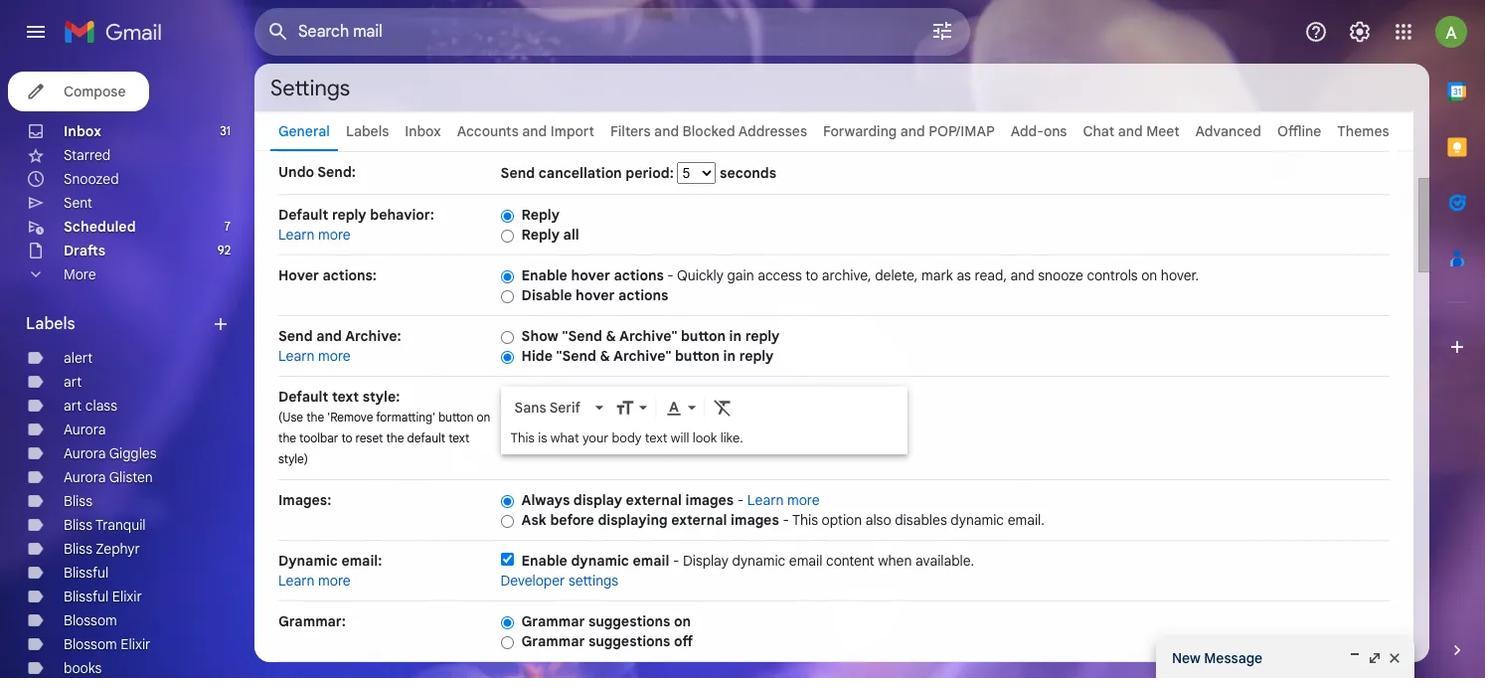 Task type: vqa. For each thing, say whether or not it's contained in the screenshot.
click
no



Task type: locate. For each thing, give the bounding box(es) containing it.
hover right disable
[[576, 286, 615, 304]]

1 enable from the top
[[522, 267, 568, 284]]

more down 'archive:'
[[318, 347, 351, 365]]

0 vertical spatial grammar
[[522, 613, 585, 630]]

more down the dynamic
[[318, 572, 351, 590]]

this left option
[[792, 511, 818, 529]]

None checkbox
[[501, 553, 514, 566]]

1 default from the top
[[278, 206, 328, 224]]

0 horizontal spatial inbox link
[[64, 122, 101, 140]]

external up displaying
[[626, 491, 682, 509]]

email
[[633, 552, 670, 570], [789, 552, 823, 570]]

hover
[[571, 267, 610, 284], [576, 286, 615, 304]]

snooze
[[1038, 267, 1084, 284]]

1 vertical spatial blossom
[[64, 635, 117, 653]]

enable dynamic email - display dynamic email content when available. developer settings
[[501, 552, 975, 590]]

actions
[[614, 267, 664, 284], [619, 286, 669, 304]]

to right access
[[806, 267, 819, 284]]

bliss up bliss tranquil link
[[64, 492, 92, 510]]

labels for labels heading
[[26, 314, 75, 334]]

chat
[[1083, 122, 1115, 140]]

reply
[[332, 206, 367, 224], [745, 327, 780, 345], [739, 347, 774, 365]]

period:
[[626, 164, 674, 182]]

2 inbox from the left
[[405, 122, 441, 140]]

1 vertical spatial default
[[278, 388, 328, 406]]

bliss tranquil
[[64, 516, 146, 534]]

starred link
[[64, 146, 111, 164]]

learn up (use
[[278, 347, 315, 365]]

1 vertical spatial send
[[278, 327, 313, 345]]

actions up disable hover actions
[[614, 267, 664, 284]]

1 vertical spatial grammar
[[522, 632, 585, 650]]

elixir for blissful elixir
[[112, 588, 142, 606]]

blossom for blossom elixir
[[64, 635, 117, 653]]

blossom
[[64, 612, 117, 629], [64, 635, 117, 653]]

1 vertical spatial bliss
[[64, 516, 92, 534]]

0 vertical spatial this
[[511, 430, 535, 446]]

0 horizontal spatial on
[[477, 410, 491, 425]]

send down hover
[[278, 327, 313, 345]]

blossom down blissful elixir link at the bottom left
[[64, 612, 117, 629]]

&
[[606, 327, 616, 345], [600, 347, 610, 365]]

read,
[[975, 267, 1007, 284]]

1 vertical spatial reply
[[745, 327, 780, 345]]

advanced
[[1196, 122, 1262, 140]]

actions for enable
[[614, 267, 664, 284]]

on left sans
[[477, 410, 491, 425]]

email down displaying
[[633, 552, 670, 570]]

0 vertical spatial default
[[278, 206, 328, 224]]

in down gain
[[729, 327, 742, 345]]

1 vertical spatial hover
[[576, 286, 615, 304]]

1 vertical spatial to
[[341, 431, 353, 445]]

labels heading
[[26, 314, 211, 334]]

add-ons link
[[1011, 122, 1067, 140]]

1 blossom from the top
[[64, 612, 117, 629]]

forwarding and pop/imap link
[[823, 122, 995, 140]]

text up 'remove
[[332, 388, 359, 406]]

formatting'
[[376, 410, 435, 425]]

send down accounts and import 'link'
[[501, 164, 535, 182]]

1 vertical spatial suggestions
[[589, 632, 671, 650]]

learn inside send and archive: learn more
[[278, 347, 315, 365]]

reply down send:
[[332, 206, 367, 224]]

grammar right grammar suggestions off radio
[[522, 632, 585, 650]]

images
[[686, 491, 734, 509], [731, 511, 779, 529]]

labels inside navigation
[[26, 314, 75, 334]]

0 vertical spatial button
[[681, 327, 726, 345]]

filters and blocked addresses
[[611, 122, 808, 140]]

0 vertical spatial &
[[606, 327, 616, 345]]

0 vertical spatial actions
[[614, 267, 664, 284]]

1 horizontal spatial inbox
[[405, 122, 441, 140]]

1 grammar from the top
[[522, 613, 585, 630]]

0 vertical spatial hover
[[571, 267, 610, 284]]

art for art class
[[64, 397, 82, 415]]

aurora giggles link
[[64, 445, 157, 462]]

reply down access
[[745, 327, 780, 345]]

the up toolbar
[[306, 410, 324, 425]]

dynamic left email.
[[951, 511, 1004, 529]]

2 vertical spatial aurora
[[64, 468, 106, 486]]

and left import in the left of the page
[[522, 122, 547, 140]]

in up remove formatting ‪(⌘\)‬ icon
[[724, 347, 736, 365]]

suggestions down grammar suggestions on
[[589, 632, 671, 650]]

labels for labels link
[[346, 122, 389, 140]]

2 email from the left
[[789, 552, 823, 570]]

1 vertical spatial actions
[[619, 286, 669, 304]]

reply for reply
[[522, 206, 560, 224]]

ons
[[1044, 122, 1067, 140]]

1 blissful from the top
[[64, 564, 109, 582]]

labels
[[346, 122, 389, 140], [26, 314, 75, 334]]

scheduled
[[64, 218, 136, 236]]

"send right show on the left of the page
[[562, 327, 603, 345]]

aurora for aurora giggles
[[64, 445, 106, 462]]

1 vertical spatial "send
[[556, 347, 597, 365]]

-
[[668, 267, 674, 284], [738, 491, 744, 509], [783, 511, 789, 529], [673, 552, 680, 570]]

learn more link for and
[[278, 347, 351, 365]]

0 vertical spatial elixir
[[112, 588, 142, 606]]

0 vertical spatial bliss
[[64, 492, 92, 510]]

0 vertical spatial art
[[64, 373, 82, 391]]

learn more link up ask before displaying external images - this option also disables dynamic email. at the bottom
[[748, 491, 820, 509]]

bliss for bliss zephyr
[[64, 540, 92, 558]]

inbox up starred link
[[64, 122, 101, 140]]

cancellation
[[539, 164, 622, 182]]

2 default from the top
[[278, 388, 328, 406]]

inbox link
[[64, 122, 101, 140], [405, 122, 441, 140]]

blissful down blissful link
[[64, 588, 109, 606]]

and right chat
[[1118, 122, 1143, 140]]

0 horizontal spatial send
[[278, 327, 313, 345]]

grammar suggestions on
[[522, 613, 691, 630]]

sans serif
[[515, 399, 581, 417]]

2 reply from the top
[[522, 226, 560, 244]]

1 vertical spatial button
[[675, 347, 720, 365]]

aurora up bliss link
[[64, 468, 106, 486]]

and right the read,
[[1011, 267, 1035, 284]]

2 aurora from the top
[[64, 445, 106, 462]]

hover for enable
[[571, 267, 610, 284]]

when
[[878, 552, 912, 570]]

send cancellation period:
[[501, 164, 678, 182]]

behavior:
[[370, 206, 434, 224]]

always
[[522, 491, 570, 509]]

remove formatting ‪(⌘\)‬ image
[[713, 398, 732, 418]]

1 reply from the top
[[522, 206, 560, 224]]

0 vertical spatial reply
[[332, 206, 367, 224]]

dynamic down ask before displaying external images - this option also disables dynamic email. at the bottom
[[732, 552, 786, 570]]

actions up show "send & archive" button in reply
[[619, 286, 669, 304]]

1 vertical spatial enable
[[522, 552, 568, 570]]

labels up alert
[[26, 314, 75, 334]]

1 horizontal spatial email
[[789, 552, 823, 570]]

and left pop/imap
[[901, 122, 926, 140]]

on up off
[[674, 613, 691, 630]]

on left hover. at the right of page
[[1142, 267, 1158, 284]]

and for import
[[522, 122, 547, 140]]

0 vertical spatial external
[[626, 491, 682, 509]]

text right default
[[449, 431, 470, 445]]

1 vertical spatial labels
[[26, 314, 75, 334]]

aurora down art class link
[[64, 421, 106, 439]]

sans
[[515, 399, 546, 417]]

1 vertical spatial reply
[[522, 226, 560, 244]]

is
[[538, 430, 547, 446]]

& down show "send & archive" button in reply
[[600, 347, 610, 365]]

sans serif option
[[511, 398, 591, 418]]

0 vertical spatial archive"
[[620, 327, 678, 345]]

grammar for grammar suggestions on
[[522, 613, 585, 630]]

2 vertical spatial on
[[674, 613, 691, 630]]

blissful for blissful elixir
[[64, 588, 109, 606]]

blissful link
[[64, 564, 109, 582]]

3 bliss from the top
[[64, 540, 92, 558]]

1 horizontal spatial inbox link
[[405, 122, 441, 140]]

and left 'archive:'
[[316, 327, 342, 345]]

learn up hover
[[278, 226, 315, 244]]

0 horizontal spatial to
[[341, 431, 353, 445]]

1 vertical spatial archive"
[[614, 347, 672, 365]]

0 vertical spatial suggestions
[[589, 613, 671, 630]]

2 art from the top
[[64, 397, 82, 415]]

grammar down developer settings link
[[522, 613, 585, 630]]

inbox
[[64, 122, 101, 140], [405, 122, 441, 140]]

disable
[[522, 286, 572, 304]]

bliss down bliss link
[[64, 516, 92, 534]]

1 vertical spatial aurora
[[64, 445, 106, 462]]

learn more link down the dynamic
[[278, 572, 351, 590]]

learn
[[278, 226, 315, 244], [278, 347, 315, 365], [748, 491, 784, 509], [278, 572, 315, 590]]

0 horizontal spatial inbox
[[64, 122, 101, 140]]

email left content
[[789, 552, 823, 570]]

blissful
[[64, 564, 109, 582], [64, 588, 109, 606]]

main menu image
[[24, 20, 48, 44]]

controls
[[1087, 267, 1138, 284]]

1 vertical spatial art
[[64, 397, 82, 415]]

hover actions:
[[278, 267, 377, 284]]

- inside enable dynamic email - display dynamic email content when available. developer settings
[[673, 552, 680, 570]]

0 vertical spatial enable
[[522, 267, 568, 284]]

images up enable dynamic email - display dynamic email content when available. developer settings
[[731, 511, 779, 529]]

meet
[[1147, 122, 1180, 140]]

button up default
[[438, 410, 474, 425]]

1 vertical spatial this
[[792, 511, 818, 529]]

1 bliss from the top
[[64, 492, 92, 510]]

1 vertical spatial blissful
[[64, 588, 109, 606]]

2 vertical spatial bliss
[[64, 540, 92, 558]]

learn more link for email:
[[278, 572, 351, 590]]

hover up disable hover actions
[[571, 267, 610, 284]]

inbox link up starred link
[[64, 122, 101, 140]]

1 vertical spatial in
[[724, 347, 736, 365]]

more up hover actions:
[[318, 226, 351, 244]]

button for hide "send & archive" button in reply
[[675, 347, 720, 365]]

and
[[522, 122, 547, 140], [654, 122, 679, 140], [901, 122, 926, 140], [1118, 122, 1143, 140], [1011, 267, 1035, 284], [316, 327, 342, 345]]

themes link
[[1338, 122, 1390, 140]]

learn more link down 'archive:'
[[278, 347, 351, 365]]

dynamic
[[951, 511, 1004, 529], [571, 552, 629, 570], [732, 552, 786, 570]]

enable inside enable dynamic email - display dynamic email content when available. developer settings
[[522, 552, 568, 570]]

suggestions up grammar suggestions off at left
[[589, 613, 671, 630]]

tab list
[[1430, 64, 1486, 607]]

2 blissful from the top
[[64, 588, 109, 606]]

bliss for bliss link
[[64, 492, 92, 510]]

"send
[[562, 327, 603, 345], [556, 347, 597, 365]]

default for (use
[[278, 388, 328, 406]]

2 grammar from the top
[[522, 632, 585, 650]]

0 horizontal spatial email
[[633, 552, 670, 570]]

dynamic email: learn more
[[278, 552, 382, 590]]

2 blossom from the top
[[64, 635, 117, 653]]

grammar for grammar suggestions off
[[522, 632, 585, 650]]

0 vertical spatial send
[[501, 164, 535, 182]]

1 horizontal spatial text
[[449, 431, 470, 445]]

learn down the dynamic
[[278, 572, 315, 590]]

1 email from the left
[[633, 552, 670, 570]]

more button
[[0, 263, 239, 286]]

aurora down aurora link
[[64, 445, 106, 462]]

more inside send and archive: learn more
[[318, 347, 351, 365]]

external
[[626, 491, 682, 509], [671, 511, 727, 529]]

bliss for bliss tranquil
[[64, 516, 92, 534]]

0 vertical spatial labels
[[346, 122, 389, 140]]

1 suggestions from the top
[[589, 613, 671, 630]]

1 vertical spatial on
[[477, 410, 491, 425]]

this left is
[[511, 430, 535, 446]]

0 vertical spatial aurora
[[64, 421, 106, 439]]

reply left all
[[522, 226, 560, 244]]

access
[[758, 267, 802, 284]]

advanced link
[[1196, 122, 1262, 140]]

0 vertical spatial in
[[729, 327, 742, 345]]

2 enable from the top
[[522, 552, 568, 570]]

Hide "Send & Archive" button in reply radio
[[501, 350, 514, 365]]

0 vertical spatial to
[[806, 267, 819, 284]]

hover.
[[1161, 267, 1199, 284]]

elixir down blissful elixir link at the bottom left
[[121, 635, 151, 653]]

accounts and import
[[457, 122, 595, 140]]

and inside send and archive: learn more
[[316, 327, 342, 345]]

reply up formatting options toolbar
[[739, 347, 774, 365]]

and right "filters"
[[654, 122, 679, 140]]

1 horizontal spatial this
[[792, 511, 818, 529]]

reply inside default reply behavior: learn more
[[332, 206, 367, 224]]

and for blocked
[[654, 122, 679, 140]]

to down 'remove
[[341, 431, 353, 445]]

the down formatting' on the left bottom
[[386, 431, 404, 445]]

the down (use
[[278, 431, 296, 445]]

dynamic up the settings
[[571, 552, 629, 570]]

1 art from the top
[[64, 373, 82, 391]]

0 vertical spatial blissful
[[64, 564, 109, 582]]

mark
[[922, 267, 953, 284]]

art down the art link
[[64, 397, 82, 415]]

starred
[[64, 146, 111, 164]]

email:
[[342, 552, 382, 570]]

suggestions for off
[[589, 632, 671, 650]]

bliss up blissful link
[[64, 540, 92, 558]]

0 horizontal spatial this
[[511, 430, 535, 446]]

1 vertical spatial elixir
[[121, 635, 151, 653]]

default inside default text style: (use the 'remove formatting' button on the toolbar to reset the default text style)
[[278, 388, 328, 406]]

blossom down the blossom 'link'
[[64, 635, 117, 653]]

0 vertical spatial "send
[[562, 327, 603, 345]]

Disable hover actions radio
[[501, 289, 514, 304]]

look
[[693, 430, 717, 446]]

0 vertical spatial reply
[[522, 206, 560, 224]]

2 horizontal spatial on
[[1142, 267, 1158, 284]]

tranquil
[[95, 516, 146, 534]]

button inside default text style: (use the 'remove formatting' button on the toolbar to reset the default text style)
[[438, 410, 474, 425]]

learn more link up hover actions:
[[278, 226, 351, 244]]

reply up reply all
[[522, 206, 560, 224]]

default inside default reply behavior: learn more
[[278, 206, 328, 224]]

send for send and archive: learn more
[[278, 327, 313, 345]]

2 suggestions from the top
[[589, 632, 671, 650]]

images up 'display'
[[686, 491, 734, 509]]

learn inside dynamic email: learn more
[[278, 572, 315, 590]]

None search field
[[255, 8, 971, 56]]

default up (use
[[278, 388, 328, 406]]

send
[[501, 164, 535, 182], [278, 327, 313, 345]]

- left 'display'
[[673, 552, 680, 570]]

text left will
[[645, 430, 668, 446]]

labels up send:
[[346, 122, 389, 140]]

archive" for show
[[620, 327, 678, 345]]

1 horizontal spatial on
[[674, 613, 691, 630]]

suggestions
[[589, 613, 671, 630], [589, 632, 671, 650]]

aurora glisten
[[64, 468, 153, 486]]

offline link
[[1278, 122, 1322, 140]]

button up hide "send & archive" button in reply
[[681, 327, 726, 345]]

1 horizontal spatial send
[[501, 164, 535, 182]]

in
[[729, 327, 742, 345], [724, 347, 736, 365]]

archive" down show "send & archive" button in reply
[[614, 347, 672, 365]]

more
[[64, 266, 96, 283]]

art link
[[64, 373, 82, 391]]

1 vertical spatial &
[[600, 347, 610, 365]]

enable up developer
[[522, 552, 568, 570]]

0 vertical spatial blossom
[[64, 612, 117, 629]]

art down alert
[[64, 373, 82, 391]]

2 vertical spatial reply
[[739, 347, 774, 365]]

and for pop/imap
[[901, 122, 926, 140]]

2 vertical spatial button
[[438, 410, 474, 425]]

1 horizontal spatial the
[[306, 410, 324, 425]]

will
[[671, 430, 690, 446]]

1 inbox from the left
[[64, 122, 101, 140]]

external down the always display external images - learn more
[[671, 511, 727, 529]]

send inside send and archive: learn more
[[278, 327, 313, 345]]

inbox link right labels link
[[405, 122, 441, 140]]

"send right hide
[[556, 347, 597, 365]]

alert
[[64, 349, 93, 367]]

& up hide "send & archive" button in reply
[[606, 327, 616, 345]]

default down undo
[[278, 206, 328, 224]]

art
[[64, 373, 82, 391], [64, 397, 82, 415]]

2 bliss from the top
[[64, 516, 92, 534]]

off
[[674, 632, 693, 650]]

3 aurora from the top
[[64, 468, 106, 486]]

alert link
[[64, 349, 93, 367]]

default for learn
[[278, 206, 328, 224]]

1 aurora from the top
[[64, 421, 106, 439]]

elixir up the blossom 'link'
[[112, 588, 142, 606]]

1 horizontal spatial labels
[[346, 122, 389, 140]]

0 horizontal spatial labels
[[26, 314, 75, 334]]

developer settings link
[[501, 572, 619, 590]]

settings image
[[1348, 20, 1372, 44]]

reply for reply all
[[522, 226, 560, 244]]

blissful down bliss zephyr
[[64, 564, 109, 582]]

inbox right labels link
[[405, 122, 441, 140]]

button down show "send & archive" button in reply
[[675, 347, 720, 365]]

suggestions for on
[[589, 613, 671, 630]]

developer
[[501, 572, 565, 590]]

archive" up hide "send & archive" button in reply
[[620, 327, 678, 345]]

enable up disable
[[522, 267, 568, 284]]



Task type: describe. For each thing, give the bounding box(es) containing it.
bliss zephyr
[[64, 540, 140, 558]]

addresses
[[739, 122, 808, 140]]

Reply all radio
[[501, 229, 514, 243]]

art class link
[[64, 397, 117, 415]]

aurora glisten link
[[64, 468, 153, 486]]

style:
[[363, 388, 400, 406]]

reply all
[[522, 226, 579, 244]]

default reply behavior: learn more
[[278, 206, 434, 244]]

themes
[[1338, 122, 1390, 140]]

and for meet
[[1118, 122, 1143, 140]]

enable hover actions - quickly gain access to archive, delete, mark as read, and snooze controls on hover.
[[522, 267, 1199, 284]]

grammar suggestions off
[[522, 632, 693, 650]]

hover for disable
[[576, 286, 615, 304]]

accounts and import link
[[457, 122, 595, 140]]

grammar:
[[278, 613, 346, 630]]

2 inbox link from the left
[[405, 122, 441, 140]]

aurora for aurora glisten
[[64, 468, 106, 486]]

reply for show "send & archive" button in reply
[[745, 327, 780, 345]]

delete,
[[875, 267, 918, 284]]

Grammar suggestions off radio
[[501, 635, 514, 650]]

Search mail text field
[[298, 22, 875, 42]]

- left option
[[783, 511, 789, 529]]

Enable hover actions radio
[[501, 269, 514, 284]]

aurora giggles
[[64, 445, 157, 462]]

blissful for blissful link
[[64, 564, 109, 582]]

enable for enable dynamic email
[[522, 552, 568, 570]]

Always display external images radio
[[501, 494, 514, 509]]

(use
[[278, 410, 303, 425]]

0 horizontal spatial the
[[278, 431, 296, 445]]

giggles
[[109, 445, 157, 462]]

toolbar
[[299, 431, 338, 445]]

accounts
[[457, 122, 519, 140]]

aurora for aurora link
[[64, 421, 106, 439]]

send for send cancellation period:
[[501, 164, 535, 182]]

sent link
[[64, 194, 92, 212]]

available.
[[916, 552, 975, 570]]

& for show
[[606, 327, 616, 345]]

disable hover actions
[[522, 286, 669, 304]]

1 inbox link from the left
[[64, 122, 101, 140]]

hover
[[278, 267, 319, 284]]

blossom for the blossom 'link'
[[64, 612, 117, 629]]

art for the art link
[[64, 373, 82, 391]]

forwarding
[[823, 122, 897, 140]]

- left quickly
[[668, 267, 674, 284]]

to inside default text style: (use the 'remove formatting' button on the toolbar to reset the default text style)
[[341, 431, 353, 445]]

Ask before displaying external images radio
[[501, 514, 514, 529]]

import
[[551, 122, 595, 140]]

before
[[550, 511, 595, 529]]

add-
[[1011, 122, 1044, 140]]

this is what your body text will look like.
[[511, 430, 743, 446]]

blossom elixir
[[64, 635, 151, 653]]

enable for enable hover actions
[[522, 267, 568, 284]]

more inside default reply behavior: learn more
[[318, 226, 351, 244]]

gmail image
[[64, 12, 172, 52]]

1 horizontal spatial to
[[806, 267, 819, 284]]

hide "send & archive" button in reply
[[522, 347, 774, 365]]

labels navigation
[[0, 64, 255, 678]]

1 horizontal spatial dynamic
[[732, 552, 786, 570]]

2 horizontal spatial text
[[645, 430, 668, 446]]

blissful elixir
[[64, 588, 142, 606]]

undo
[[278, 163, 314, 181]]

2 horizontal spatial the
[[386, 431, 404, 445]]

general link
[[278, 122, 330, 140]]

learn more link for reply
[[278, 226, 351, 244]]

- up ask before displaying external images - this option also disables dynamic email. at the bottom
[[738, 491, 744, 509]]

bliss link
[[64, 492, 92, 510]]

1 vertical spatial external
[[671, 511, 727, 529]]

forwarding and pop/imap
[[823, 122, 995, 140]]

search mail image
[[261, 14, 296, 50]]

snoozed
[[64, 170, 119, 188]]

1 vertical spatial images
[[731, 511, 779, 529]]

blossom elixir link
[[64, 635, 151, 653]]

7
[[225, 219, 231, 234]]

gain
[[727, 267, 754, 284]]

formatting options toolbar
[[507, 389, 902, 426]]

filters and blocked addresses link
[[611, 122, 808, 140]]

learn inside default reply behavior: learn more
[[278, 226, 315, 244]]

filters
[[611, 122, 651, 140]]

& for hide
[[600, 347, 610, 365]]

settings
[[569, 572, 619, 590]]

reply for hide "send & archive" button in reply
[[739, 347, 774, 365]]

archive,
[[822, 267, 872, 284]]

Reply radio
[[501, 209, 514, 224]]

0 horizontal spatial dynamic
[[571, 552, 629, 570]]

elixir for blossom elixir
[[121, 635, 151, 653]]

support image
[[1305, 20, 1329, 44]]

advanced search options image
[[923, 11, 963, 51]]

undo send:
[[278, 163, 356, 181]]

"send for hide
[[556, 347, 597, 365]]

send and archive: learn more
[[278, 327, 401, 365]]

and for archive:
[[316, 327, 342, 345]]

body
[[612, 430, 642, 446]]

show
[[522, 327, 559, 345]]

chat and meet link
[[1083, 122, 1180, 140]]

reset
[[356, 431, 383, 445]]

Grammar suggestions on radio
[[501, 615, 514, 630]]

content
[[826, 552, 875, 570]]

in for hide "send & archive" button in reply
[[724, 347, 736, 365]]

actions:
[[323, 267, 377, 284]]

actions for disable
[[619, 286, 669, 304]]

0 horizontal spatial text
[[332, 388, 359, 406]]

0 vertical spatial images
[[686, 491, 734, 509]]

aurora link
[[64, 421, 106, 439]]

display
[[574, 491, 623, 509]]

as
[[957, 267, 971, 284]]

like.
[[721, 430, 743, 446]]

archive" for hide
[[614, 347, 672, 365]]

on inside default text style: (use the 'remove formatting' button on the toolbar to reset the default text style)
[[477, 410, 491, 425]]

email.
[[1008, 511, 1045, 529]]

31
[[220, 123, 231, 138]]

hide
[[522, 347, 553, 365]]

seconds
[[716, 164, 777, 182]]

always display external images - learn more
[[522, 491, 820, 509]]

"send for show
[[562, 327, 603, 345]]

more inside dynamic email: learn more
[[318, 572, 351, 590]]

more up ask before displaying external images - this option also disables dynamic email. at the bottom
[[788, 491, 820, 509]]

in for show "send & archive" button in reply
[[729, 327, 742, 345]]

general
[[278, 122, 330, 140]]

class
[[85, 397, 117, 415]]

2 horizontal spatial dynamic
[[951, 511, 1004, 529]]

displaying
[[598, 511, 668, 529]]

inbox inside labels navigation
[[64, 122, 101, 140]]

drafts link
[[64, 242, 106, 260]]

display
[[683, 552, 729, 570]]

0 vertical spatial on
[[1142, 267, 1158, 284]]

add-ons
[[1011, 122, 1067, 140]]

glisten
[[109, 468, 153, 486]]

compose button
[[8, 72, 150, 111]]

Show "Send & Archive" button in reply radio
[[501, 330, 514, 345]]

what
[[551, 430, 579, 446]]

button for show "send & archive" button in reply
[[681, 327, 726, 345]]

send:
[[317, 163, 356, 181]]

settings
[[270, 74, 350, 101]]

blocked
[[683, 122, 735, 140]]

bliss tranquil link
[[64, 516, 146, 534]]

learn up ask before displaying external images - this option also disables dynamic email. at the bottom
[[748, 491, 784, 509]]

disables
[[895, 511, 947, 529]]

labels link
[[346, 122, 389, 140]]

zephyr
[[96, 540, 140, 558]]

drafts
[[64, 242, 106, 260]]

chat and meet
[[1083, 122, 1180, 140]]

books
[[64, 659, 102, 677]]

pop/imap
[[929, 122, 995, 140]]

bliss zephyr link
[[64, 540, 140, 558]]



